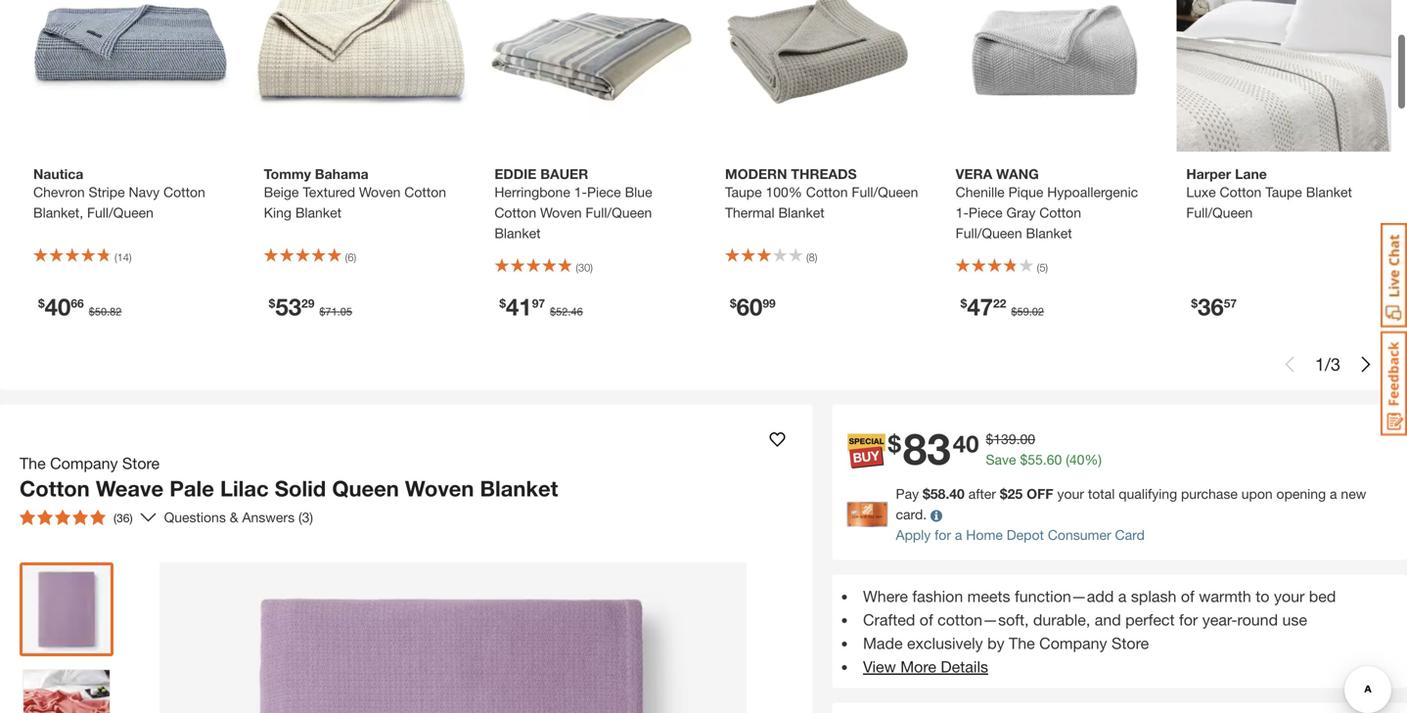 Task type: vqa. For each thing, say whether or not it's contained in the screenshot.
Pale
yes



Task type: describe. For each thing, give the bounding box(es) containing it.
chevron stripe navy cotton blanket, full/queen image
[[23, 0, 239, 152]]

your inside where fashion meets function—add a splash of warmth to your bed crafted of cotton—soft, durable, and perfect for year-round use made exclusively by the company store view more details
[[1274, 587, 1305, 606]]

navy
[[129, 184, 160, 200]]

a inside the your total qualifying purchase upon opening a new card.
[[1330, 486, 1338, 502]]

blanket,
[[33, 205, 83, 221]]

$ right "66" at the left top of the page
[[89, 306, 95, 318]]

where fashion meets function—add a splash of warmth to your bed crafted of cotton—soft, durable, and perfect for year-round use made exclusively by the company store view more details
[[863, 587, 1337, 676]]

0 horizontal spatial 60
[[737, 293, 763, 321]]

qualifying
[[1119, 486, 1178, 502]]

$ left "66" at the left top of the page
[[38, 297, 45, 310]]

thermal
[[725, 205, 775, 221]]

29
[[302, 297, 315, 310]]

next slide image
[[1359, 357, 1374, 373]]

lane
[[1235, 166, 1267, 182]]

59
[[1018, 306, 1029, 318]]

where
[[863, 587, 908, 606]]

05
[[340, 306, 352, 318]]

1- inside eddie bauer herringbone 1-piece blue cotton woven full/queen blanket
[[574, 184, 587, 200]]

( inside $ 139 . 00 save $ 55 . 60 ( 40 %)
[[1066, 452, 1070, 468]]

$ 60 99
[[730, 293, 776, 321]]

( down the modern threads taupe 100% cotton full/queen thermal blanket
[[807, 251, 809, 264]]

1- inside vera wang chenille pique hypoallergenic 1-piece gray cotton full/queen blanket
[[956, 205, 969, 221]]

chevron
[[33, 184, 85, 200]]

1
[[1316, 354, 1325, 375]]

vera wang chenille pique hypoallergenic 1-piece gray cotton full/queen blanket
[[956, 166, 1139, 241]]

herringbone 1-piece blue cotton woven full/queen blanket image
[[485, 0, 700, 152]]

nautica chevron stripe navy cotton blanket, full/queen
[[33, 166, 205, 221]]

$ right pay
[[923, 486, 931, 502]]

cotton inside vera wang chenille pique hypoallergenic 1-piece gray cotton full/queen blanket
[[1040, 205, 1082, 221]]

bahama
[[315, 166, 369, 182]]

( 6 )
[[345, 251, 356, 264]]

queen
[[332, 476, 399, 502]]

00
[[1020, 431, 1036, 447]]

100%
[[766, 184, 803, 200]]

99
[[763, 297, 776, 310]]

$ up save
[[986, 431, 994, 447]]

your total qualifying purchase upon opening a new card.
[[896, 486, 1367, 523]]

the company store bed blankets ko33 q pallilac 64.0 image
[[23, 567, 110, 653]]

apply for a home depot consumer card
[[896, 527, 1145, 543]]

card
[[1115, 527, 1145, 543]]

$ 36 57
[[1192, 293, 1237, 321]]

( for 53
[[345, 251, 348, 264]]

live chat image
[[1381, 223, 1408, 328]]

71
[[325, 306, 337, 318]]

30
[[578, 262, 590, 274]]

. for 47
[[1029, 306, 1032, 318]]

36
[[1198, 293, 1224, 321]]

( for 47
[[1037, 262, 1040, 274]]

14
[[117, 251, 129, 264]]

40 inside $ 83 40
[[953, 430, 979, 458]]

97
[[532, 297, 545, 310]]

taupe 100% cotton full/queen thermal blanket image
[[716, 0, 931, 152]]

store inside where fashion meets function—add a splash of warmth to your bed crafted of cotton—soft, durable, and perfect for year-round use made exclusively by the company store view more details
[[1112, 634, 1149, 653]]

( 30 )
[[576, 262, 593, 274]]

$ 139 . 00 save $ 55 . 60 ( 40 %)
[[986, 431, 1102, 468]]

depot
[[1007, 527, 1044, 543]]

blanket inside vera wang chenille pique hypoallergenic 1-piece gray cotton full/queen blanket
[[1026, 225, 1073, 241]]

( for 40
[[115, 251, 117, 264]]

the inside the company store cotton weave pale lilac solid queen woven blanket
[[20, 454, 46, 473]]

57
[[1224, 297, 1237, 310]]

chenille
[[956, 184, 1005, 200]]

( 8 )
[[807, 251, 818, 264]]

new
[[1341, 486, 1367, 502]]

piece inside vera wang chenille pique hypoallergenic 1-piece gray cotton full/queen blanket
[[969, 205, 1003, 221]]

warmth
[[1199, 587, 1252, 606]]

woven inside eddie bauer herringbone 1-piece blue cotton woven full/queen blanket
[[540, 205, 582, 221]]

threads
[[791, 166, 857, 182]]

. for 53
[[337, 306, 340, 318]]

total
[[1088, 486, 1115, 502]]

made
[[863, 634, 903, 653]]

save
[[986, 452, 1017, 468]]

card.
[[896, 507, 927, 523]]

opening
[[1277, 486, 1326, 502]]

1 vertical spatial of
[[920, 611, 934, 629]]

$ left 29
[[269, 297, 275, 310]]

$ 53 29 $ 71 . 05
[[269, 293, 352, 321]]

full/queen inside the nautica chevron stripe navy cotton blanket, full/queen
[[87, 205, 154, 221]]

cotton inside tommy bahama beige textured woven cotton king blanket
[[405, 184, 446, 200]]

pay $ 58.40 after $ 25 off
[[896, 486, 1054, 502]]

. for 40
[[107, 306, 110, 318]]

modern threads taupe 100% cotton full/queen thermal blanket
[[725, 166, 919, 221]]

) for 47
[[1046, 262, 1048, 274]]

piece inside eddie bauer herringbone 1-piece blue cotton woven full/queen blanket
[[587, 184, 621, 200]]

company inside where fashion meets function—add a splash of warmth to your bed crafted of cotton—soft, durable, and perfect for year-round use made exclusively by the company store view more details
[[1040, 634, 1108, 653]]

beige
[[264, 184, 299, 200]]

cotton inside the company store cotton weave pale lilac solid queen woven blanket
[[20, 476, 90, 502]]

perfect
[[1126, 611, 1175, 629]]

the company store bed blankets ko33 q pallilac e1.1 image
[[23, 671, 110, 714]]

$ right 29
[[319, 306, 325, 318]]

blanket inside eddie bauer herringbone 1-piece blue cotton woven full/queen blanket
[[495, 225, 541, 241]]

woven inside the company store cotton weave pale lilac solid queen woven blanket
[[405, 476, 474, 502]]

for inside where fashion meets function—add a splash of warmth to your bed crafted of cotton—soft, durable, and perfect for year-round use made exclusively by the company store view more details
[[1180, 611, 1198, 629]]

&
[[230, 510, 238, 526]]

apply
[[896, 527, 931, 543]]

company inside the company store cotton weave pale lilac solid queen woven blanket
[[50, 454, 118, 473]]

41
[[506, 293, 532, 321]]

view
[[863, 658, 896, 676]]

year-
[[1203, 611, 1238, 629]]

50
[[95, 306, 107, 318]]

52
[[556, 306, 568, 318]]

(36) link
[[12, 502, 156, 534]]

king
[[264, 205, 292, 221]]

woven inside tommy bahama beige textured woven cotton king blanket
[[359, 184, 401, 200]]

weave
[[96, 476, 164, 502]]

full/queen inside eddie bauer herringbone 1-piece blue cotton woven full/queen blanket
[[586, 205, 652, 221]]

vera
[[956, 166, 993, 182]]

blanket inside tommy bahama beige textured woven cotton king blanket
[[295, 205, 342, 221]]

( 14 )
[[115, 251, 132, 264]]

55
[[1028, 452, 1043, 468]]

full/queen inside the modern threads taupe 100% cotton full/queen thermal blanket
[[852, 184, 919, 200]]

cotton inside the nautica chevron stripe navy cotton blanket, full/queen
[[163, 184, 205, 200]]

your inside the your total qualifying purchase upon opening a new card.
[[1058, 486, 1085, 502]]

66
[[71, 297, 84, 310]]

) for 40
[[129, 251, 132, 264]]



Task type: locate. For each thing, give the bounding box(es) containing it.
cotton inside the harper lane luxe cotton taupe blanket full/queen
[[1220, 184, 1262, 200]]

apply for a home depot consumer card link
[[896, 527, 1145, 543]]

(
[[115, 251, 117, 264], [345, 251, 348, 264], [807, 251, 809, 264], [576, 262, 578, 274], [1037, 262, 1040, 274], [1066, 452, 1070, 468]]

answers
[[242, 510, 295, 526]]

home
[[966, 527, 1003, 543]]

58.40
[[931, 486, 965, 502]]

fashion
[[913, 587, 963, 606]]

a
[[1330, 486, 1338, 502], [955, 527, 963, 543], [1119, 587, 1127, 606]]

0 horizontal spatial your
[[1058, 486, 1085, 502]]

) for 41
[[590, 262, 593, 274]]

0 vertical spatial woven
[[359, 184, 401, 200]]

0 horizontal spatial a
[[955, 527, 963, 543]]

to
[[1256, 587, 1270, 606]]

1 taupe from the left
[[725, 184, 762, 200]]

0 horizontal spatial company
[[50, 454, 118, 473]]

02
[[1032, 306, 1044, 318]]

1 horizontal spatial of
[[1181, 587, 1195, 606]]

$ left 22
[[961, 297, 967, 310]]

chenille pique hypoallergenic 1-piece gray cotton full/queen blanket image
[[946, 0, 1161, 152]]

cotton down the lane
[[1220, 184, 1262, 200]]

cotton right navy
[[163, 184, 205, 200]]

of right splash
[[1181, 587, 1195, 606]]

your left total
[[1058, 486, 1085, 502]]

40 right 55
[[1070, 452, 1085, 468]]

harper lane luxe cotton taupe blanket full/queen
[[1187, 166, 1353, 221]]

store up weave
[[122, 454, 160, 473]]

46
[[571, 306, 583, 318]]

after
[[969, 486, 996, 502]]

. for 41
[[568, 306, 571, 318]]

upon
[[1242, 486, 1273, 502]]

cotton down the hypoallergenic
[[1040, 205, 1082, 221]]

2 taupe from the left
[[1266, 184, 1303, 200]]

1 vertical spatial 60
[[1047, 452, 1062, 468]]

1 horizontal spatial your
[[1274, 587, 1305, 606]]

info image
[[931, 510, 943, 522]]

and
[[1095, 611, 1122, 629]]

beige textured woven cotton king blanket image
[[254, 0, 469, 152]]

0 horizontal spatial piece
[[587, 184, 621, 200]]

blanket inside the harper lane luxe cotton taupe blanket full/queen
[[1306, 184, 1353, 200]]

22
[[994, 297, 1007, 310]]

harper
[[1187, 166, 1232, 182]]

$ inside $ 60 99
[[730, 297, 737, 310]]

your up use
[[1274, 587, 1305, 606]]

0 vertical spatial for
[[935, 527, 951, 543]]

of down fashion on the right
[[920, 611, 934, 629]]

store inside the company store cotton weave pale lilac solid queen woven blanket
[[122, 454, 160, 473]]

53
[[275, 293, 302, 321]]

crafted
[[863, 611, 916, 629]]

apply now image
[[847, 502, 896, 528]]

cotton down the herringbone
[[495, 205, 537, 221]]

meets
[[968, 587, 1011, 606]]

eddie
[[495, 166, 537, 182]]

( up "46"
[[576, 262, 578, 274]]

modern
[[725, 166, 788, 182]]

. inside $ 53 29 $ 71 . 05
[[337, 306, 340, 318]]

0 vertical spatial of
[[1181, 587, 1195, 606]]

1- down chenille
[[956, 205, 969, 221]]

questions
[[164, 510, 226, 526]]

cotton up "5 stars" image
[[20, 476, 90, 502]]

company
[[50, 454, 118, 473], [1040, 634, 1108, 653]]

1 horizontal spatial piece
[[969, 205, 1003, 221]]

woven down bahama
[[359, 184, 401, 200]]

taupe down the lane
[[1266, 184, 1303, 200]]

40 left 50
[[45, 293, 71, 321]]

cotton—soft,
[[938, 611, 1029, 629]]

$ left 57
[[1192, 297, 1198, 310]]

$
[[38, 297, 45, 310], [269, 297, 275, 310], [500, 297, 506, 310], [730, 297, 737, 310], [961, 297, 967, 310], [1192, 297, 1198, 310], [89, 306, 95, 318], [319, 306, 325, 318], [550, 306, 556, 318], [1012, 306, 1018, 318], [888, 430, 901, 458], [986, 431, 994, 447], [1020, 452, 1028, 468], [923, 486, 931, 502], [1000, 486, 1008, 502]]

store
[[122, 454, 160, 473], [1112, 634, 1149, 653]]

0 horizontal spatial taupe
[[725, 184, 762, 200]]

blanket inside the company store cotton weave pale lilac solid queen woven blanket
[[480, 476, 558, 502]]

for down info image
[[935, 527, 951, 543]]

0 horizontal spatial 1-
[[574, 184, 587, 200]]

luxe cotton taupe blanket full/queen image
[[1177, 0, 1392, 152]]

1 horizontal spatial taupe
[[1266, 184, 1303, 200]]

full/queen down gray
[[956, 225, 1023, 241]]

2 horizontal spatial a
[[1330, 486, 1338, 502]]

0 vertical spatial piece
[[587, 184, 621, 200]]

a up and
[[1119, 587, 1127, 606]]

woven down the herringbone
[[540, 205, 582, 221]]

0 horizontal spatial the
[[20, 454, 46, 473]]

60
[[737, 293, 763, 321], [1047, 452, 1062, 468]]

use
[[1283, 611, 1308, 629]]

a left home
[[955, 527, 963, 543]]

full/queen
[[852, 184, 919, 200], [87, 205, 154, 221], [586, 205, 652, 221], [1187, 205, 1253, 221], [956, 225, 1023, 241]]

durable,
[[1034, 611, 1091, 629]]

2 horizontal spatial 40
[[1070, 452, 1085, 468]]

1 horizontal spatial store
[[1112, 634, 1149, 653]]

stripe
[[89, 184, 125, 200]]

25
[[1008, 486, 1023, 502]]

$ left 99
[[730, 297, 737, 310]]

0 vertical spatial company
[[50, 454, 118, 473]]

40 left save
[[953, 430, 979, 458]]

6
[[348, 251, 354, 264]]

cotton inside the modern threads taupe 100% cotton full/queen thermal blanket
[[806, 184, 848, 200]]

0 horizontal spatial store
[[122, 454, 160, 473]]

off
[[1027, 486, 1054, 502]]

1 vertical spatial for
[[1180, 611, 1198, 629]]

. inside $ 41 97 $ 52 . 46
[[568, 306, 571, 318]]

company down durable,
[[1040, 634, 1108, 653]]

solid
[[275, 476, 326, 502]]

taupe inside the harper lane luxe cotton taupe blanket full/queen
[[1266, 184, 1303, 200]]

questions & answers (3)
[[164, 510, 313, 526]]

piece down chenille
[[969, 205, 1003, 221]]

%)
[[1085, 452, 1102, 468]]

this is the first slide image
[[1282, 357, 1298, 373]]

cotton inside eddie bauer herringbone 1-piece blue cotton woven full/queen blanket
[[495, 205, 537, 221]]

taupe up 'thermal'
[[725, 184, 762, 200]]

eddie bauer herringbone 1-piece blue cotton woven full/queen blanket
[[495, 166, 653, 241]]

$ down 00
[[1020, 452, 1028, 468]]

0 horizontal spatial of
[[920, 611, 934, 629]]

blanket inside the modern threads taupe 100% cotton full/queen thermal blanket
[[779, 205, 825, 221]]

$ right after
[[1000, 486, 1008, 502]]

( left %)
[[1066, 452, 1070, 468]]

hypoallergenic
[[1048, 184, 1139, 200]]

( for 41
[[576, 262, 578, 274]]

herringbone
[[495, 184, 571, 200]]

1- down 'bauer'
[[574, 184, 587, 200]]

textured
[[303, 184, 355, 200]]

1 horizontal spatial a
[[1119, 587, 1127, 606]]

1 horizontal spatial 40
[[953, 430, 979, 458]]

0 vertical spatial store
[[122, 454, 160, 473]]

40 inside $ 139 . 00 save $ 55 . 60 ( 40 %)
[[1070, 452, 1085, 468]]

bauer
[[541, 166, 589, 182]]

0 horizontal spatial woven
[[359, 184, 401, 200]]

cotton right the textured
[[405, 184, 446, 200]]

pay
[[896, 486, 919, 502]]

60 inside $ 139 . 00 save $ 55 . 60 ( 40 %)
[[1047, 452, 1062, 468]]

for left year-
[[1180, 611, 1198, 629]]

$ inside $ 83 40
[[888, 430, 901, 458]]

store down perfect
[[1112, 634, 1149, 653]]

( up 82
[[115, 251, 117, 264]]

0 vertical spatial a
[[1330, 486, 1338, 502]]

139
[[994, 431, 1017, 447]]

blanket
[[1306, 184, 1353, 200], [295, 205, 342, 221], [779, 205, 825, 221], [495, 225, 541, 241], [1026, 225, 1073, 241], [480, 476, 558, 502]]

pale
[[170, 476, 214, 502]]

purchase
[[1181, 486, 1238, 502]]

tommy
[[264, 166, 311, 182]]

(36)
[[114, 512, 133, 525]]

lilac
[[220, 476, 269, 502]]

the inside where fashion meets function—add a splash of warmth to your bed crafted of cotton—soft, durable, and perfect for year-round use made exclusively by the company store view more details
[[1009, 634, 1035, 653]]

1 vertical spatial company
[[1040, 634, 1108, 653]]

function—add
[[1015, 587, 1114, 606]]

full/queen down luxe
[[1187, 205, 1253, 221]]

$ 41 97 $ 52 . 46
[[500, 293, 583, 321]]

1 vertical spatial piece
[[969, 205, 1003, 221]]

luxe
[[1187, 184, 1216, 200]]

( up 05
[[345, 251, 348, 264]]

8
[[809, 251, 815, 264]]

0 horizontal spatial 40
[[45, 293, 71, 321]]

$ inside $ 36 57
[[1192, 297, 1198, 310]]

full/queen inside vera wang chenille pique hypoallergenic 1-piece gray cotton full/queen blanket
[[956, 225, 1023, 241]]

. inside $ 40 66 $ 50 . 82
[[107, 306, 110, 318]]

0 vertical spatial 60
[[737, 293, 763, 321]]

3
[[1331, 354, 1341, 375]]

feedback link image
[[1381, 331, 1408, 437]]

60 right 55
[[1047, 452, 1062, 468]]

woven right queen
[[405, 476, 474, 502]]

1 vertical spatial your
[[1274, 587, 1305, 606]]

1 vertical spatial a
[[955, 527, 963, 543]]

1 horizontal spatial for
[[1180, 611, 1198, 629]]

nautica
[[33, 166, 84, 182]]

1-
[[574, 184, 587, 200], [956, 205, 969, 221]]

1 vertical spatial 1-
[[956, 205, 969, 221]]

$ left the 97
[[500, 297, 506, 310]]

$ left 83
[[888, 430, 901, 458]]

company up weave
[[50, 454, 118, 473]]

full/queen inside the harper lane luxe cotton taupe blanket full/queen
[[1187, 205, 1253, 221]]

round
[[1238, 611, 1278, 629]]

1 horizontal spatial company
[[1040, 634, 1108, 653]]

the up "5 stars" image
[[20, 454, 46, 473]]

) for 53
[[354, 251, 356, 264]]

$ 40 66 $ 50 . 82
[[38, 293, 122, 321]]

tommy bahama beige textured woven cotton king blanket
[[264, 166, 446, 221]]

47
[[967, 293, 994, 321]]

/
[[1325, 354, 1331, 375]]

2 horizontal spatial woven
[[540, 205, 582, 221]]

a inside where fashion meets function—add a splash of warmth to your bed crafted of cotton—soft, durable, and perfect for year-round use made exclusively by the company store view more details
[[1119, 587, 1127, 606]]

1 horizontal spatial the
[[1009, 634, 1035, 653]]

0 horizontal spatial for
[[935, 527, 951, 543]]

taupe inside the modern threads taupe 100% cotton full/queen thermal blanket
[[725, 184, 762, 200]]

( 5 )
[[1037, 262, 1048, 274]]

82
[[110, 306, 122, 318]]

(3)
[[299, 510, 313, 526]]

wang
[[997, 166, 1039, 182]]

splash
[[1131, 587, 1177, 606]]

1 vertical spatial store
[[1112, 634, 1149, 653]]

1 vertical spatial the
[[1009, 634, 1035, 653]]

piece left blue
[[587, 184, 621, 200]]

1 horizontal spatial woven
[[405, 476, 474, 502]]

the right by
[[1009, 634, 1035, 653]]

full/queen down stripe
[[87, 205, 154, 221]]

60 down 'thermal'
[[737, 293, 763, 321]]

piece
[[587, 184, 621, 200], [969, 205, 1003, 221]]

0 vertical spatial 1-
[[574, 184, 587, 200]]

. inside '$ 47 22 $ 59 . 02'
[[1029, 306, 1032, 318]]

0 vertical spatial your
[[1058, 486, 1085, 502]]

full/queen down blue
[[586, 205, 652, 221]]

$ right the 97
[[550, 306, 556, 318]]

1 horizontal spatial 60
[[1047, 452, 1062, 468]]

view more details link
[[863, 658, 989, 676]]

( up "02"
[[1037, 262, 1040, 274]]

0 vertical spatial the
[[20, 454, 46, 473]]

.
[[107, 306, 110, 318], [337, 306, 340, 318], [568, 306, 571, 318], [1029, 306, 1032, 318], [1017, 431, 1020, 447], [1043, 452, 1047, 468]]

cotton down threads
[[806, 184, 848, 200]]

5 stars image
[[20, 510, 106, 526]]

(36) button
[[12, 502, 141, 534]]

$ right 22
[[1012, 306, 1018, 318]]

a left 'new'
[[1330, 486, 1338, 502]]

of
[[1181, 587, 1195, 606], [920, 611, 934, 629]]

2 vertical spatial a
[[1119, 587, 1127, 606]]

full/queen down threads
[[852, 184, 919, 200]]

cotton
[[163, 184, 205, 200], [405, 184, 446, 200], [806, 184, 848, 200], [1220, 184, 1262, 200], [495, 205, 537, 221], [1040, 205, 1082, 221], [20, 476, 90, 502]]

1 vertical spatial woven
[[540, 205, 582, 221]]

2 vertical spatial woven
[[405, 476, 474, 502]]

1 horizontal spatial 1-
[[956, 205, 969, 221]]



